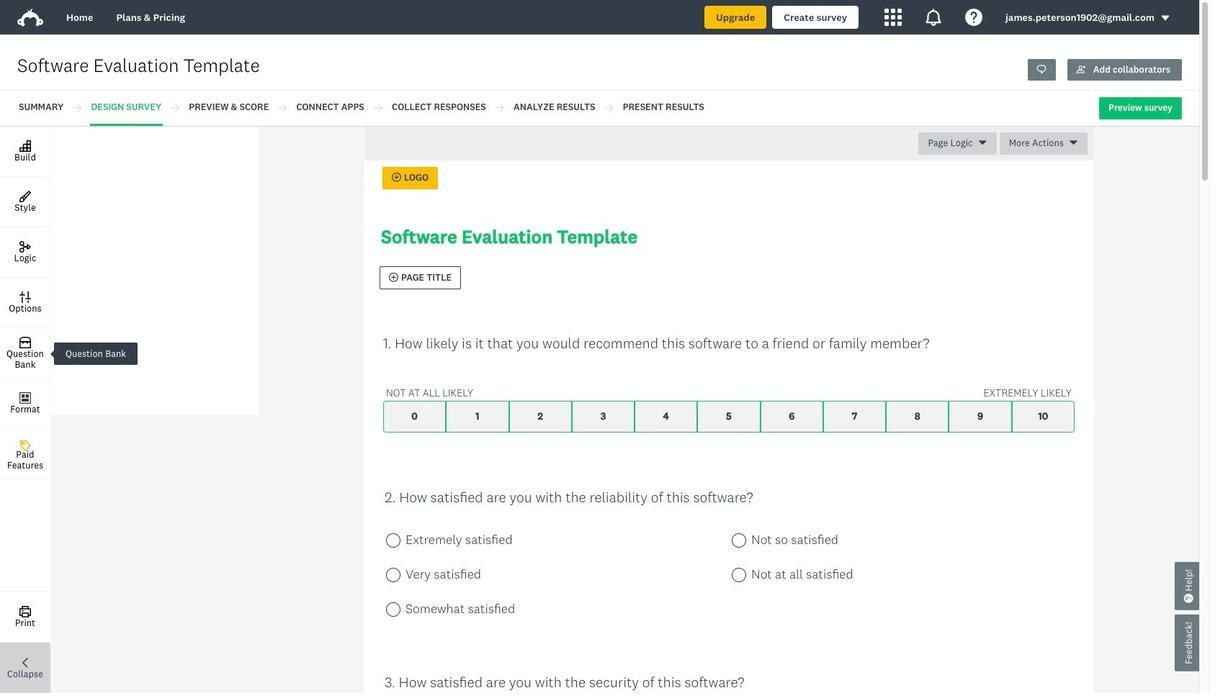 Task type: vqa. For each thing, say whether or not it's contained in the screenshot.
SurveyMonkey image in the bottom of the page
no



Task type: locate. For each thing, give the bounding box(es) containing it.
0 horizontal spatial products icon image
[[885, 9, 902, 26]]

products icon image
[[885, 9, 902, 26], [925, 9, 942, 26]]

1 element
[[470, 411, 485, 424]]

2 products icon image from the left
[[925, 9, 942, 26]]

1 horizontal spatial products icon image
[[925, 9, 942, 26]]

4 element
[[659, 411, 673, 424]]



Task type: describe. For each thing, give the bounding box(es) containing it.
6 element
[[785, 411, 799, 424]]

5 element
[[722, 411, 736, 424]]

1 products icon image from the left
[[885, 9, 902, 26]]

3 element
[[596, 411, 611, 424]]

0 element
[[408, 411, 422, 424]]

help icon image
[[966, 9, 983, 26]]

dropdown arrow image
[[1161, 13, 1171, 23]]

2 element
[[533, 411, 548, 424]]

surveymonkey logo image
[[17, 9, 43, 27]]



